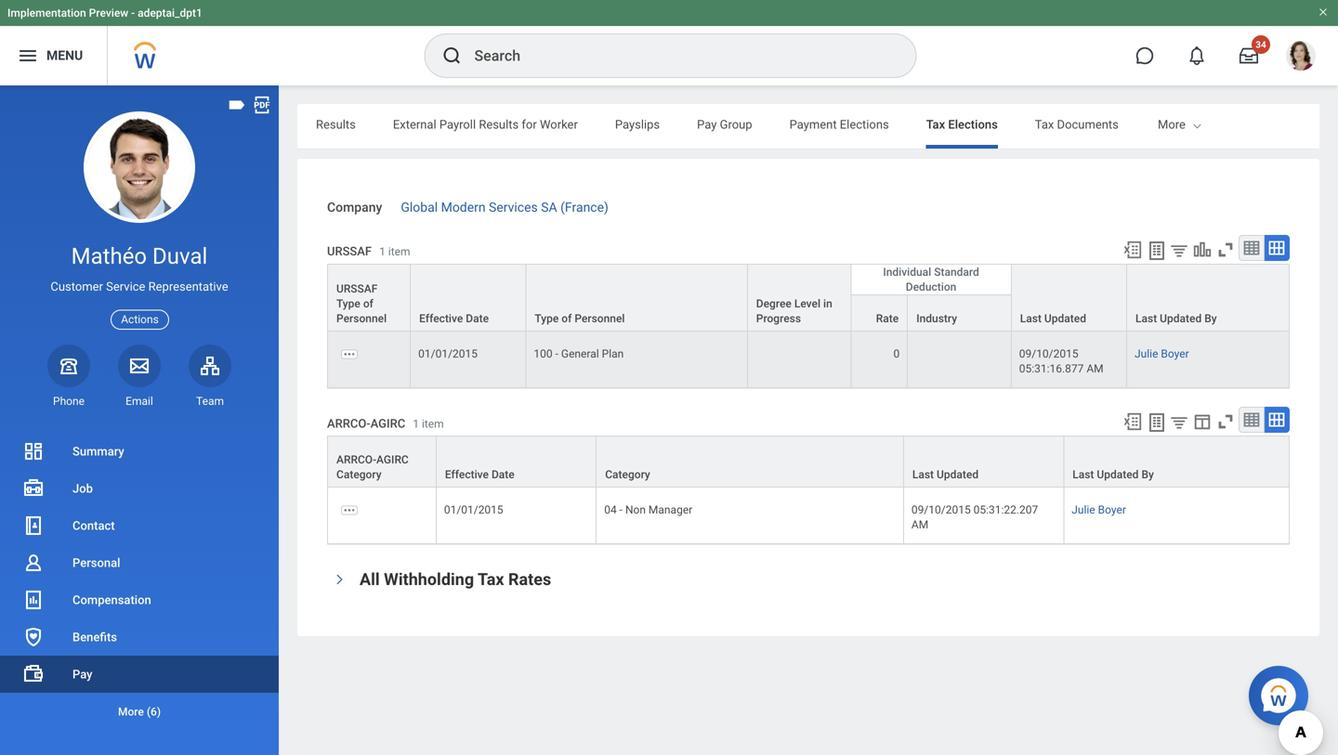 Task type: locate. For each thing, give the bounding box(es) containing it.
1 vertical spatial am
[[912, 519, 929, 532]]

1 horizontal spatial more
[[1158, 118, 1186, 132]]

1 vertical spatial withholding
[[384, 571, 474, 590]]

export to excel image left export to worksheets image
[[1123, 240, 1144, 260]]

2 vertical spatial -
[[620, 504, 623, 517]]

duval
[[153, 243, 208, 270]]

effective date button for type of personnel
[[411, 265, 526, 331]]

global modern services sa (france)
[[401, 200, 609, 215]]

effective for arrco-agirc category
[[445, 469, 489, 482]]

09/10/2015 inside 09/10/2015 05:31:22.207 am
[[912, 504, 971, 517]]

personnel
[[337, 312, 387, 325], [575, 312, 625, 325]]

tab list
[[298, 104, 1324, 149]]

2 horizontal spatial tax
[[1035, 118, 1055, 132]]

item up arrco-agirc category popup button
[[422, 418, 444, 431]]

urssaf inside urssaf type of personnel
[[337, 282, 378, 295]]

- right preview
[[131, 7, 135, 20]]

elections
[[840, 118, 889, 132], [949, 118, 998, 132]]

1 up arrco-agirc category popup button
[[413, 418, 419, 431]]

agirc down arrco-agirc 1 item
[[377, 454, 409, 467]]

expand table image right table image
[[1268, 239, 1287, 257]]

0 vertical spatial urssaf
[[327, 245, 372, 259]]

0 vertical spatial last updated
[[1021, 312, 1087, 325]]

withholding inside tab list
[[1156, 118, 1220, 132]]

summary image
[[22, 441, 45, 463]]

0 horizontal spatial more
[[118, 706, 144, 719]]

1 horizontal spatial -
[[556, 348, 559, 361]]

of down urssaf 1 item
[[363, 297, 374, 310]]

last updated up 09/10/2015 05:31:22.207 am
[[913, 469, 979, 482]]

individual
[[884, 266, 932, 279]]

last updated up 09/10/2015 05:31:16.877 am on the right of page
[[1021, 312, 1087, 325]]

1 horizontal spatial elections
[[949, 118, 998, 132]]

0 vertical spatial item
[[388, 246, 410, 259]]

job
[[73, 482, 93, 496]]

export to excel image for 1
[[1123, 240, 1144, 260]]

1 vertical spatial last updated
[[913, 469, 979, 482]]

1 vertical spatial of
[[562, 312, 572, 325]]

0 vertical spatial date
[[466, 312, 489, 325]]

job image
[[22, 478, 45, 500]]

summary link
[[0, 433, 279, 470]]

0 vertical spatial am
[[1087, 363, 1104, 376]]

last updated by down export to worksheets image
[[1136, 312, 1218, 325]]

0 vertical spatial effective
[[419, 312, 463, 325]]

type down urssaf 1 item
[[337, 297, 361, 310]]

list containing summary
[[0, 433, 279, 731]]

1 horizontal spatial by
[[1205, 312, 1218, 325]]

all withholding tax rates button
[[360, 571, 552, 590]]

last
[[1021, 312, 1042, 325], [1136, 312, 1158, 325], [913, 469, 934, 482], [1073, 469, 1095, 482]]

contact image
[[22, 515, 45, 537]]

2 category from the left
[[605, 469, 651, 482]]

tax
[[927, 118, 946, 132], [1035, 118, 1055, 132], [478, 571, 504, 590]]

select to filter grid data image right export to worksheets icon
[[1170, 413, 1190, 432]]

view printable version (pdf) image
[[252, 95, 272, 115]]

2 results from the left
[[479, 118, 519, 132]]

cell
[[748, 332, 852, 389], [909, 332, 1012, 389]]

by down view worker - expand/collapse chart image
[[1205, 312, 1218, 325]]

email
[[126, 395, 153, 408]]

0 vertical spatial type
[[337, 297, 361, 310]]

0 vertical spatial 09/10/2015
[[1020, 348, 1079, 361]]

select to filter grid data image
[[1170, 241, 1190, 260], [1170, 413, 1190, 432]]

type inside urssaf type of personnel
[[337, 297, 361, 310]]

1 vertical spatial arrco-
[[337, 454, 377, 467]]

export to worksheets image
[[1146, 412, 1169, 434]]

1 horizontal spatial item
[[422, 418, 444, 431]]

cell down progress
[[748, 332, 852, 389]]

09/10/2015 left 05:31:22.207
[[912, 504, 971, 517]]

last updated by
[[1136, 312, 1218, 325], [1073, 469, 1155, 482]]

1 vertical spatial by
[[1142, 469, 1155, 482]]

0 vertical spatial 1
[[379, 246, 386, 259]]

more (6) button
[[0, 694, 279, 731]]

fullscreen image
[[1216, 240, 1237, 260]]

1 vertical spatial select to filter grid data image
[[1170, 413, 1190, 432]]

1 horizontal spatial pay
[[697, 118, 717, 132]]

0 horizontal spatial julie boyer link
[[1072, 500, 1127, 517]]

julie right 05:31:22.207
[[1072, 504, 1096, 517]]

0 horizontal spatial cell
[[748, 332, 852, 389]]

more
[[1158, 118, 1186, 132], [118, 706, 144, 719]]

1 vertical spatial urssaf
[[337, 282, 378, 295]]

type up 100
[[535, 312, 559, 325]]

0 horizontal spatial last updated
[[913, 469, 979, 482]]

phone image
[[56, 355, 82, 377]]

1 vertical spatial date
[[492, 469, 515, 482]]

1 horizontal spatial am
[[1087, 363, 1104, 376]]

more inside dropdown button
[[118, 706, 144, 719]]

0 vertical spatial last updated button
[[1012, 265, 1127, 331]]

0 horizontal spatial -
[[131, 7, 135, 20]]

more left (6)
[[118, 706, 144, 719]]

category up non
[[605, 469, 651, 482]]

pay left group
[[697, 118, 717, 132]]

arrco- down arrco-agirc 1 item
[[337, 454, 377, 467]]

results left "for"
[[479, 118, 519, 132]]

row containing rate
[[327, 295, 1290, 332]]

expand table image right table icon
[[1268, 411, 1287, 430]]

date
[[466, 312, 489, 325], [492, 469, 515, 482]]

1 category from the left
[[337, 469, 382, 482]]

1 horizontal spatial category
[[605, 469, 651, 482]]

view worker - expand/collapse chart image
[[1193, 240, 1213, 260]]

1 vertical spatial -
[[556, 348, 559, 361]]

expand table image
[[1268, 239, 1287, 257], [1268, 411, 1287, 430]]

1 horizontal spatial personnel
[[575, 312, 625, 325]]

all
[[360, 571, 380, 590]]

results
[[316, 118, 356, 132], [479, 118, 519, 132]]

urssaf for urssaf 1 item
[[327, 245, 372, 259]]

1 cell from the left
[[748, 332, 852, 389]]

urssaf down company
[[327, 245, 372, 259]]

implementation
[[7, 7, 86, 20]]

1 horizontal spatial last updated
[[1021, 312, 1087, 325]]

personnel up plan
[[575, 312, 625, 325]]

updated
[[1045, 312, 1087, 325], [1160, 312, 1202, 325], [937, 469, 979, 482], [1097, 469, 1139, 482]]

0 vertical spatial by
[[1205, 312, 1218, 325]]

pay inside list
[[73, 668, 93, 682]]

100
[[534, 348, 553, 361]]

0 vertical spatial withholding
[[1156, 118, 1220, 132]]

personnel down urssaf 1 item
[[337, 312, 387, 325]]

pay inside tab list
[[697, 118, 717, 132]]

effective date button
[[411, 265, 526, 331], [437, 437, 596, 487]]

external payroll results for worker
[[393, 118, 578, 132]]

last updated by button
[[1128, 265, 1290, 331], [1065, 437, 1290, 487]]

manager
[[649, 504, 693, 517]]

0 vertical spatial julie
[[1135, 348, 1159, 361]]

pay for pay group
[[697, 118, 717, 132]]

type inside type of personnel popup button
[[535, 312, 559, 325]]

0 horizontal spatial boyer
[[1099, 504, 1127, 517]]

0 vertical spatial boyer
[[1162, 348, 1190, 361]]

1 horizontal spatial results
[[479, 118, 519, 132]]

toolbar for agirc
[[1115, 407, 1290, 436]]

1 horizontal spatial withholding
[[1156, 118, 1220, 132]]

pay
[[697, 118, 717, 132], [73, 668, 93, 682]]

0 horizontal spatial personnel
[[337, 312, 387, 325]]

last updated button up 05:31:22.207
[[904, 437, 1064, 487]]

last updated by button down view worker - expand/collapse chart image
[[1128, 265, 1290, 331]]

agirc up arrco-agirc category popup button
[[371, 417, 406, 431]]

representative
[[148, 280, 228, 294]]

results left external
[[316, 118, 356, 132]]

item
[[388, 246, 410, 259], [422, 418, 444, 431]]

compensation image
[[22, 589, 45, 612]]

0 horizontal spatial category
[[337, 469, 382, 482]]

(6)
[[147, 706, 161, 719]]

arrco- for arrco-agirc category
[[337, 454, 377, 467]]

type of personnel
[[535, 312, 625, 325]]

0 vertical spatial toolbar
[[1115, 235, 1290, 264]]

1 vertical spatial 1
[[413, 418, 419, 431]]

0 horizontal spatial by
[[1142, 469, 1155, 482]]

withholding orders
[[1156, 118, 1259, 132]]

julie up export to worksheets icon
[[1135, 348, 1159, 361]]

0 horizontal spatial results
[[316, 118, 356, 132]]

1 vertical spatial type
[[535, 312, 559, 325]]

agirc inside the arrco-agirc category
[[377, 454, 409, 467]]

0 horizontal spatial 1
[[379, 246, 386, 259]]

expand table image for agirc
[[1268, 411, 1287, 430]]

last updated button
[[1012, 265, 1127, 331], [904, 437, 1064, 487]]

more left orders
[[1158, 118, 1186, 132]]

documents
[[1058, 118, 1119, 132]]

team mathéo duval element
[[189, 394, 231, 409]]

2 row from the top
[[327, 295, 1290, 332]]

0 vertical spatial 01/01/2015
[[419, 348, 478, 361]]

more (6) button
[[0, 701, 279, 724]]

1 vertical spatial agirc
[[377, 454, 409, 467]]

4 row from the top
[[327, 436, 1290, 488]]

0 vertical spatial -
[[131, 7, 135, 20]]

arrco- up the arrco-agirc category
[[327, 417, 371, 431]]

Search Workday  search field
[[475, 35, 878, 76]]

menu
[[46, 48, 83, 63]]

last updated by button down export to worksheets icon
[[1065, 437, 1290, 487]]

select to filter grid data image right export to worksheets image
[[1170, 241, 1190, 260]]

arrco-agirc category button
[[328, 437, 436, 487]]

- right 100
[[556, 348, 559, 361]]

1 vertical spatial toolbar
[[1115, 407, 1290, 436]]

adeptai_dpt1
[[138, 7, 203, 20]]

agirc for arrco-agirc 1 item
[[371, 417, 406, 431]]

elections for tax elections
[[949, 118, 998, 132]]

1 vertical spatial effective
[[445, 469, 489, 482]]

tag image
[[227, 95, 247, 115]]

email mathéo duval element
[[118, 394, 161, 409]]

personal link
[[0, 545, 279, 582]]

1 vertical spatial 09/10/2015
[[912, 504, 971, 517]]

payroll
[[440, 118, 476, 132]]

withholding left orders
[[1156, 118, 1220, 132]]

of up the 100 - general plan element
[[562, 312, 572, 325]]

0 vertical spatial select to filter grid data image
[[1170, 241, 1190, 260]]

chevron down image
[[333, 569, 346, 592]]

1 row from the top
[[327, 264, 1290, 332]]

0 horizontal spatial elections
[[840, 118, 889, 132]]

effective for urssaf type of personnel
[[419, 312, 463, 325]]

0 horizontal spatial type
[[337, 297, 361, 310]]

degree
[[757, 297, 792, 310]]

in
[[824, 297, 833, 310]]

sa
[[541, 200, 558, 215]]

1 vertical spatial last updated by
[[1073, 469, 1155, 482]]

0 vertical spatial more
[[1158, 118, 1186, 132]]

1 horizontal spatial date
[[492, 469, 515, 482]]

urssaf down urssaf 1 item
[[337, 282, 378, 295]]

09/10/2015 inside 09/10/2015 05:31:16.877 am
[[1020, 348, 1079, 361]]

5 row from the top
[[327, 488, 1290, 545]]

view team image
[[199, 355, 221, 377]]

category
[[337, 469, 382, 482], [605, 469, 651, 482]]

rate button
[[852, 295, 908, 331]]

arrco-agirc 1 item
[[327, 417, 444, 431]]

0 vertical spatial pay
[[697, 118, 717, 132]]

tax documents
[[1035, 118, 1119, 132]]

09/10/2015 up "05:31:16.877"
[[1020, 348, 1079, 361]]

0 vertical spatial julie boyer
[[1135, 348, 1190, 361]]

1 horizontal spatial julie boyer link
[[1135, 344, 1190, 361]]

04 - non manager element
[[605, 500, 693, 517]]

modern
[[441, 200, 486, 215]]

1 up urssaf type of personnel popup button
[[379, 246, 386, 259]]

1 vertical spatial expand table image
[[1268, 411, 1287, 430]]

type
[[337, 297, 361, 310], [535, 312, 559, 325]]

1 vertical spatial julie
[[1072, 504, 1096, 517]]

1 vertical spatial more
[[118, 706, 144, 719]]

effective right arrco-agirc category popup button
[[445, 469, 489, 482]]

row containing arrco-agirc category
[[327, 436, 1290, 488]]

am inside 09/10/2015 05:31:22.207 am
[[912, 519, 929, 532]]

external
[[393, 118, 437, 132]]

benefits link
[[0, 619, 279, 656]]

effective right urssaf type of personnel popup button
[[419, 312, 463, 325]]

04
[[605, 504, 617, 517]]

pay down the benefits at the bottom left
[[73, 668, 93, 682]]

benefits image
[[22, 627, 45, 649]]

- for 04
[[620, 504, 623, 517]]

0 horizontal spatial 09/10/2015
[[912, 504, 971, 517]]

menu banner
[[0, 0, 1339, 86]]

am inside 09/10/2015 05:31:16.877 am
[[1087, 363, 1104, 376]]

1 elections from the left
[[840, 118, 889, 132]]

1 horizontal spatial cell
[[909, 332, 1012, 389]]

benefits
[[73, 631, 117, 645]]

1 vertical spatial item
[[422, 418, 444, 431]]

1 inside urssaf 1 item
[[379, 246, 386, 259]]

1 vertical spatial julie boyer link
[[1072, 500, 1127, 517]]

1 vertical spatial export to excel image
[[1123, 412, 1144, 432]]

1 vertical spatial pay
[[73, 668, 93, 682]]

of inside urssaf type of personnel
[[363, 297, 374, 310]]

effective date for urssaf type of personnel
[[419, 312, 489, 325]]

by down export to worksheets icon
[[1142, 469, 1155, 482]]

0 horizontal spatial julie boyer
[[1072, 504, 1127, 517]]

for
[[522, 118, 537, 132]]

toolbar
[[1115, 235, 1290, 264], [1115, 407, 1290, 436]]

compensation
[[73, 594, 151, 608]]

item inside arrco-agirc 1 item
[[422, 418, 444, 431]]

expand table image for 1
[[1268, 239, 1287, 257]]

0 horizontal spatial item
[[388, 246, 410, 259]]

0 vertical spatial of
[[363, 297, 374, 310]]

mail image
[[128, 355, 151, 377]]

export to excel image
[[1123, 240, 1144, 260], [1123, 412, 1144, 432]]

industry button
[[909, 295, 1011, 331]]

0 horizontal spatial tax
[[478, 571, 504, 590]]

1 horizontal spatial type
[[535, 312, 559, 325]]

last updated by down export to worksheets icon
[[1073, 469, 1155, 482]]

0 vertical spatial expand table image
[[1268, 239, 1287, 257]]

table image
[[1243, 239, 1262, 257]]

0 horizontal spatial am
[[912, 519, 929, 532]]

cell down industry popup button
[[909, 332, 1012, 389]]

1 horizontal spatial 1
[[413, 418, 419, 431]]

julie boyer link
[[1135, 344, 1190, 361], [1072, 500, 1127, 517]]

1 horizontal spatial julie
[[1135, 348, 1159, 361]]

0 vertical spatial last updated by button
[[1128, 265, 1290, 331]]

item down global
[[388, 246, 410, 259]]

export to excel image left export to worksheets icon
[[1123, 412, 1144, 432]]

0 horizontal spatial of
[[363, 297, 374, 310]]

close environment banner image
[[1318, 7, 1329, 18]]

global
[[401, 200, 438, 215]]

am for 09/10/2015 05:31:16.877 am
[[1087, 363, 1104, 376]]

2 elections from the left
[[949, 118, 998, 132]]

last updated button up 09/10/2015 05:31:16.877 am on the right of page
[[1012, 265, 1127, 331]]

01/01/2015
[[419, 348, 478, 361], [444, 504, 504, 517]]

0 vertical spatial agirc
[[371, 417, 406, 431]]

- right 04
[[620, 504, 623, 517]]

1
[[379, 246, 386, 259], [413, 418, 419, 431]]

more (6)
[[118, 706, 161, 719]]

list
[[0, 433, 279, 731]]

0 vertical spatial effective date button
[[411, 265, 526, 331]]

category down arrco-agirc 1 item
[[337, 469, 382, 482]]

row
[[327, 264, 1290, 332], [327, 295, 1290, 332], [327, 332, 1290, 389], [327, 436, 1290, 488], [327, 488, 1290, 545]]

mathéo
[[71, 243, 147, 270]]

withholding
[[1156, 118, 1220, 132], [384, 571, 474, 590]]

toolbar for 1
[[1115, 235, 1290, 264]]

1 horizontal spatial 09/10/2015
[[1020, 348, 1079, 361]]

elections for payment elections
[[840, 118, 889, 132]]

1 horizontal spatial tax
[[927, 118, 946, 132]]

julie boyer
[[1135, 348, 1190, 361], [1072, 504, 1127, 517]]

arrco- inside the arrco-agirc category
[[337, 454, 377, 467]]

arrco-
[[327, 417, 371, 431], [337, 454, 377, 467]]

withholding right all
[[384, 571, 474, 590]]

company
[[327, 200, 382, 215]]

by
[[1205, 312, 1218, 325], [1142, 469, 1155, 482]]



Task type: vqa. For each thing, say whether or not it's contained in the screenshot.
the bottom Julie
yes



Task type: describe. For each thing, give the bounding box(es) containing it.
0 horizontal spatial julie
[[1072, 504, 1096, 517]]

last updated for the bottommost last updated popup button
[[913, 469, 979, 482]]

more for more (6)
[[118, 706, 144, 719]]

navigation pane region
[[0, 86, 279, 756]]

tax for tax documents
[[1035, 118, 1055, 132]]

type of personnel button
[[527, 265, 747, 331]]

01/01/2015 for 5th row
[[444, 504, 504, 517]]

compensation link
[[0, 582, 279, 619]]

email button
[[118, 345, 161, 409]]

arrco-agirc category
[[337, 454, 409, 482]]

click to view/edit grid preferences image
[[1193, 412, 1213, 432]]

input
[[1296, 118, 1324, 132]]

team link
[[189, 345, 231, 409]]

more for more
[[1158, 118, 1186, 132]]

payment elections
[[790, 118, 889, 132]]

justify image
[[17, 45, 39, 67]]

job link
[[0, 470, 279, 508]]

1 vertical spatial last updated button
[[904, 437, 1064, 487]]

individual standard deduction button
[[852, 265, 1011, 295]]

group
[[720, 118, 753, 132]]

category inside the arrco-agirc category
[[337, 469, 382, 482]]

tax elections
[[927, 118, 998, 132]]

degree level in progress button
[[748, 265, 851, 331]]

01/01/2015 for 3rd row
[[419, 348, 478, 361]]

rate
[[877, 312, 899, 325]]

urssaf type of personnel button
[[328, 265, 410, 331]]

select to filter grid data image for agirc
[[1170, 413, 1190, 432]]

worker
[[540, 118, 578, 132]]

arrco- for arrco-agirc 1 item
[[327, 417, 371, 431]]

phone button
[[47, 345, 90, 409]]

2 cell from the left
[[909, 332, 1012, 389]]

table image
[[1243, 411, 1262, 430]]

personal image
[[22, 552, 45, 575]]

actions
[[121, 313, 159, 326]]

3 row from the top
[[327, 332, 1290, 389]]

export to excel image for agirc
[[1123, 412, 1144, 432]]

profile logan mcneil image
[[1287, 41, 1316, 74]]

standard
[[935, 266, 980, 279]]

effective date button for category
[[437, 437, 596, 487]]

summary
[[73, 445, 124, 459]]

progress
[[757, 312, 801, 325]]

inbox large image
[[1240, 46, 1259, 65]]

urssaf type of personnel
[[337, 282, 387, 325]]

implementation preview -   adeptai_dpt1
[[7, 7, 203, 20]]

payment
[[790, 118, 837, 132]]

05:31:16.877
[[1020, 363, 1084, 376]]

1 horizontal spatial of
[[562, 312, 572, 325]]

0 vertical spatial last updated by
[[1136, 312, 1218, 325]]

notifications large image
[[1188, 46, 1207, 65]]

rates
[[509, 571, 552, 590]]

1 vertical spatial boyer
[[1099, 504, 1127, 517]]

industry
[[917, 312, 958, 325]]

plan
[[602, 348, 624, 361]]

09/10/2015 05:31:16.877 am
[[1020, 348, 1104, 376]]

level
[[795, 297, 821, 310]]

agirc for arrco-agirc category
[[377, 454, 409, 467]]

team
[[196, 395, 224, 408]]

contact link
[[0, 508, 279, 545]]

non
[[626, 504, 646, 517]]

customer
[[51, 280, 103, 294]]

1 horizontal spatial julie boyer
[[1135, 348, 1190, 361]]

row containing individual standard deduction
[[327, 264, 1290, 332]]

1 results from the left
[[316, 118, 356, 132]]

34 button
[[1229, 35, 1271, 76]]

am for 09/10/2015 05:31:22.207 am
[[912, 519, 929, 532]]

1 horizontal spatial boyer
[[1162, 348, 1190, 361]]

orders
[[1223, 118, 1259, 132]]

tax for tax elections
[[927, 118, 946, 132]]

services
[[489, 200, 538, 215]]

date for type of personnel
[[466, 312, 489, 325]]

deduction
[[906, 281, 957, 294]]

payslips
[[615, 118, 660, 132]]

preview
[[89, 7, 128, 20]]

item inside urssaf 1 item
[[388, 246, 410, 259]]

pay for pay
[[73, 668, 93, 682]]

100 - general plan element
[[534, 344, 624, 361]]

04 - non manager
[[605, 504, 693, 517]]

pay group
[[697, 118, 753, 132]]

09/10/2015 05:31:22.207 am
[[912, 504, 1041, 532]]

0 horizontal spatial withholding
[[384, 571, 474, 590]]

menu button
[[0, 26, 107, 86]]

0 vertical spatial julie boyer link
[[1135, 344, 1190, 361]]

0
[[894, 348, 900, 361]]

customer service representative
[[51, 280, 228, 294]]

all withholding tax rates
[[360, 571, 552, 590]]

last updated for last updated popup button to the top
[[1021, 312, 1087, 325]]

urssaf 1 item
[[327, 245, 410, 259]]

select to filter grid data image for 1
[[1170, 241, 1190, 260]]

effective date for arrco-agirc category
[[445, 469, 515, 482]]

search image
[[441, 45, 463, 67]]

- for 100
[[556, 348, 559, 361]]

date for category
[[492, 469, 515, 482]]

2 personnel from the left
[[575, 312, 625, 325]]

degree level in progress
[[757, 297, 833, 325]]

- inside menu banner
[[131, 7, 135, 20]]

09/10/2015 for 09/10/2015 05:31:22.207 am
[[912, 504, 971, 517]]

service
[[106, 280, 145, 294]]

mathéo duval
[[71, 243, 208, 270]]

(france)
[[561, 200, 609, 215]]

pay image
[[22, 664, 45, 686]]

100 - general plan
[[534, 348, 624, 361]]

contact
[[73, 519, 115, 533]]

category button
[[597, 437, 904, 487]]

phone
[[53, 395, 85, 408]]

05:31:22.207
[[974, 504, 1039, 517]]

individual standard deduction
[[884, 266, 980, 294]]

global modern services sa (france) link
[[401, 196, 609, 215]]

1 inside arrco-agirc 1 item
[[413, 418, 419, 431]]

1 personnel from the left
[[337, 312, 387, 325]]

pay link
[[0, 656, 279, 694]]

phone mathéo duval element
[[47, 394, 90, 409]]

export to worksheets image
[[1146, 240, 1169, 262]]

09/10/2015 for 09/10/2015 05:31:16.877 am
[[1020, 348, 1079, 361]]

fullscreen image
[[1216, 412, 1237, 432]]

urssaf for urssaf type of personnel
[[337, 282, 378, 295]]

1 vertical spatial last updated by button
[[1065, 437, 1290, 487]]

actions button
[[111, 310, 169, 330]]

general
[[561, 348, 599, 361]]

tab list containing results
[[298, 104, 1324, 149]]



